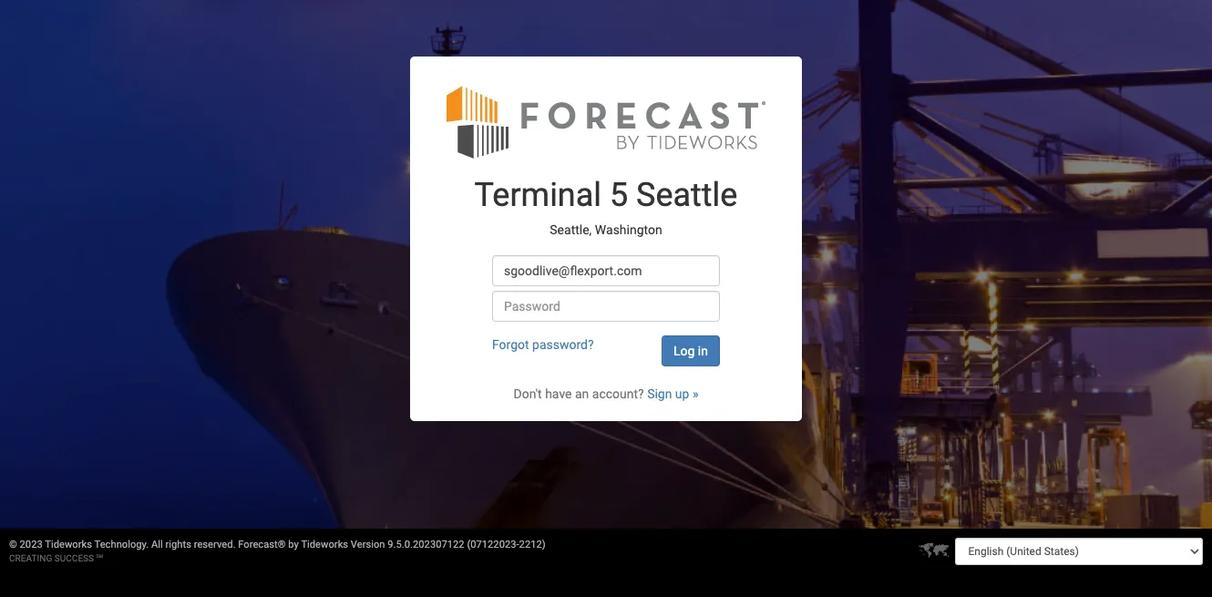 Task type: describe. For each thing, give the bounding box(es) containing it.
© 2023 tideworks technology. all rights reserved. forecast® by tideworks version 9.5.0.202307122 (07122023-2212) creating success ℠
[[9, 539, 546, 564]]

have
[[545, 387, 572, 401]]

Email or username text field
[[492, 255, 720, 286]]

log in button
[[662, 336, 720, 367]]

2 tideworks from the left
[[301, 539, 348, 551]]

version
[[351, 539, 385, 551]]

creating
[[9, 554, 52, 564]]

all
[[151, 539, 163, 551]]

sign
[[648, 387, 672, 401]]

forecast® by tideworks image
[[447, 84, 766, 160]]

1 tideworks from the left
[[45, 539, 92, 551]]

success
[[54, 554, 94, 564]]

seattle,
[[550, 222, 592, 237]]

»
[[693, 387, 699, 401]]

log
[[674, 344, 695, 358]]

don't
[[514, 387, 542, 401]]

don't have an account? sign up »
[[514, 387, 699, 401]]

2023
[[20, 539, 43, 551]]

up
[[676, 387, 690, 401]]

technology.
[[94, 539, 149, 551]]

terminal
[[475, 176, 602, 214]]

terminal 5 seattle seattle, washington
[[475, 176, 738, 237]]

password?
[[533, 337, 594, 352]]

5
[[610, 176, 628, 214]]

forgot password? log in
[[492, 337, 709, 358]]



Task type: vqa. For each thing, say whether or not it's contained in the screenshot.
the topmost The
no



Task type: locate. For each thing, give the bounding box(es) containing it.
sign up » link
[[648, 387, 699, 401]]

seattle
[[637, 176, 738, 214]]

by
[[288, 539, 299, 551]]

an
[[575, 387, 589, 401]]

(07122023-
[[467, 539, 519, 551]]

©
[[9, 539, 17, 551]]

rights
[[166, 539, 191, 551]]

℠
[[96, 554, 103, 564]]

tideworks up success
[[45, 539, 92, 551]]

forgot password? link
[[492, 337, 594, 352]]

forgot
[[492, 337, 529, 352]]

0 horizontal spatial tideworks
[[45, 539, 92, 551]]

tideworks right "by"
[[301, 539, 348, 551]]

2212)
[[519, 539, 546, 551]]

account?
[[593, 387, 644, 401]]

washington
[[595, 222, 663, 237]]

forecast®
[[238, 539, 286, 551]]

tideworks
[[45, 539, 92, 551], [301, 539, 348, 551]]

Password password field
[[492, 291, 720, 322]]

in
[[698, 344, 709, 358]]

reserved.
[[194, 539, 236, 551]]

9.5.0.202307122
[[388, 539, 465, 551]]

1 horizontal spatial tideworks
[[301, 539, 348, 551]]



